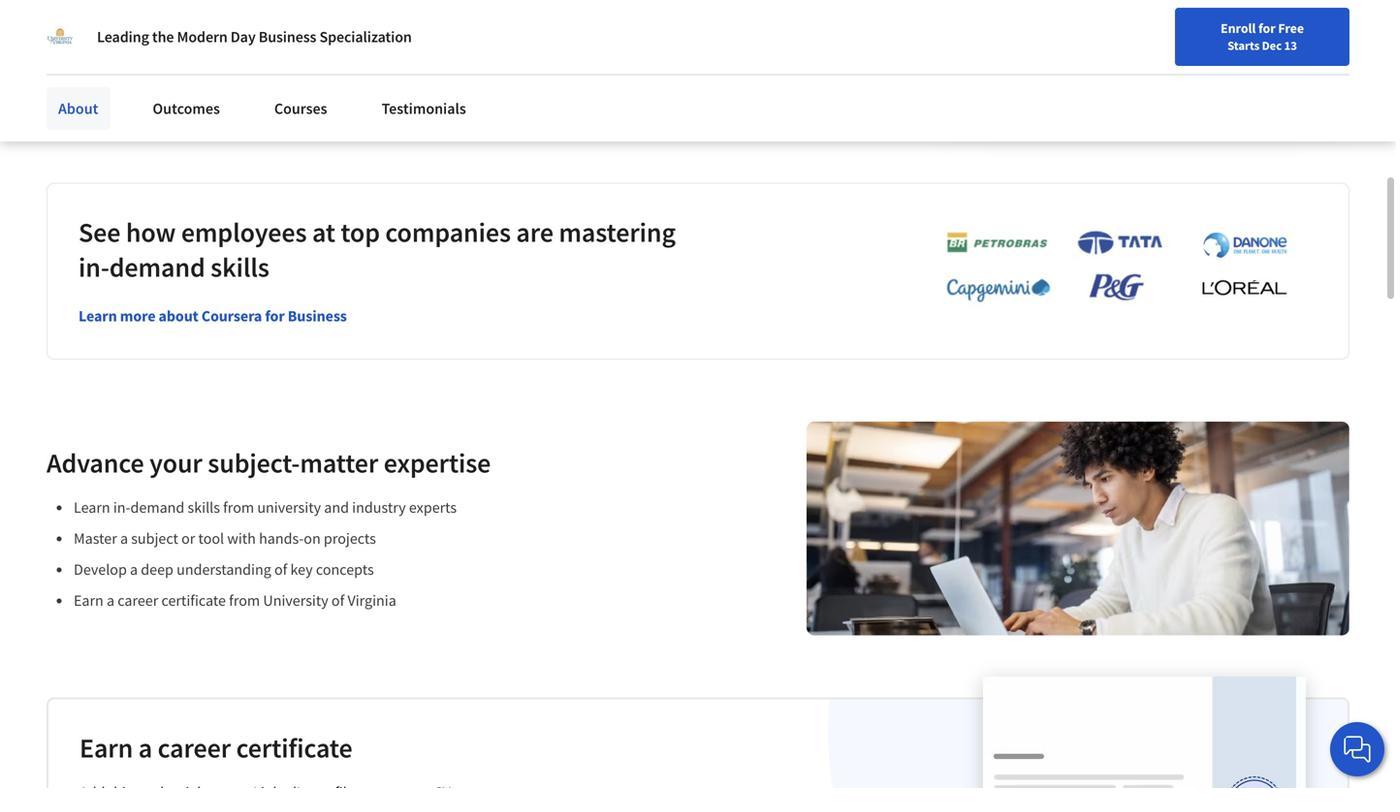 Task type: locate. For each thing, give the bounding box(es) containing it.
learn left more at the left
[[79, 307, 117, 326]]

0 vertical spatial learn
[[79, 307, 117, 326]]

1 vertical spatial certificate
[[161, 591, 226, 610]]

1 vertical spatial demand
[[130, 498, 185, 517]]

are
[[516, 216, 554, 250]]

chat with us image
[[1343, 734, 1374, 765]]

coursera enterprise logos image
[[918, 230, 1306, 313]]

in-
[[79, 250, 109, 284], [113, 498, 130, 517]]

career for earn a career certificate from university of virginia
[[118, 591, 158, 610]]

for up dec
[[1259, 19, 1276, 37]]

business down at
[[288, 307, 347, 326]]

learn for learn in-demand skills from university and industry experts
[[74, 498, 110, 517]]

1 vertical spatial in-
[[113, 498, 130, 517]]

skills down employees
[[211, 250, 269, 284]]

of
[[275, 560, 287, 579], [332, 591, 345, 610]]

business right day at the left top of the page
[[259, 27, 317, 47]]

1 vertical spatial career
[[158, 731, 231, 765]]

1 horizontal spatial for
[[1259, 19, 1276, 37]]

university of virginia image
[[47, 23, 74, 50]]

learn
[[79, 307, 117, 326], [74, 498, 110, 517]]

add to your linkedin profile
[[47, 72, 204, 89]]

0 vertical spatial demand
[[109, 250, 205, 284]]

enroll
[[1221, 19, 1256, 37]]

linkedin
[[115, 72, 164, 89]]

university
[[263, 591, 329, 610]]

certificate for earn a career certificate
[[236, 731, 353, 765]]

outcomes
[[153, 99, 220, 118]]

in- down the see
[[79, 250, 109, 284]]

1 vertical spatial your
[[149, 446, 203, 480]]

0 vertical spatial career
[[118, 591, 158, 610]]

tool
[[198, 529, 224, 548]]

1 horizontal spatial in-
[[113, 498, 130, 517]]

outcomes link
[[141, 87, 232, 130]]

a
[[120, 529, 128, 548], [130, 560, 138, 579], [107, 591, 115, 610], [138, 731, 152, 765]]

a for earn a career certificate from university of virginia
[[107, 591, 115, 610]]

learn up master
[[74, 498, 110, 517]]

0 horizontal spatial of
[[275, 560, 287, 579]]

from for university
[[229, 591, 260, 610]]

concepts
[[316, 560, 374, 579]]

coursera career certificate image
[[984, 677, 1307, 789]]

0 horizontal spatial in-
[[79, 250, 109, 284]]

demand inside see how employees at top companies are mastering in-demand skills
[[109, 250, 205, 284]]

demand down how
[[109, 250, 205, 284]]

career
[[118, 591, 158, 610], [158, 731, 231, 765]]

0 horizontal spatial your
[[86, 72, 112, 89]]

earn for earn a career certificate
[[80, 731, 133, 765]]

0 vertical spatial skills
[[211, 250, 269, 284]]

show notifications image
[[1171, 24, 1195, 48]]

None search field
[[276, 12, 597, 51]]

for right coursera on the left of page
[[265, 307, 285, 326]]

demand
[[109, 250, 205, 284], [130, 498, 185, 517]]

day
[[231, 27, 256, 47]]

0 vertical spatial of
[[275, 560, 287, 579]]

of left key
[[275, 560, 287, 579]]

13
[[1285, 38, 1298, 53]]

0 vertical spatial certificate
[[116, 41, 182, 61]]

1 vertical spatial learn
[[74, 498, 110, 517]]

free
[[1279, 19, 1305, 37]]

master
[[74, 529, 117, 548]]

0 vertical spatial in-
[[79, 250, 109, 284]]

add
[[47, 72, 69, 89]]

earn
[[74, 591, 104, 610], [80, 731, 133, 765]]

0 vertical spatial for
[[1259, 19, 1276, 37]]

from
[[223, 498, 254, 517], [229, 591, 260, 610]]

1 vertical spatial earn
[[80, 731, 133, 765]]

0 vertical spatial business
[[259, 27, 317, 47]]

your right to in the left of the page
[[86, 72, 112, 89]]

earn for earn a career certificate from university of virginia
[[74, 591, 104, 610]]

a for master a subject or tool with hands-on projects
[[120, 529, 128, 548]]

from down understanding
[[229, 591, 260, 610]]

advance
[[47, 446, 144, 480]]

employees
[[181, 216, 307, 250]]

with
[[227, 529, 256, 548]]

learn in-demand skills from university and industry experts
[[74, 498, 457, 517]]

industry
[[352, 498, 406, 517]]

1 vertical spatial skills
[[188, 498, 220, 517]]

menu item
[[1026, 19, 1151, 82]]

skills
[[211, 250, 269, 284], [188, 498, 220, 517]]

courses
[[274, 99, 327, 118]]

earn a career certificate
[[80, 731, 353, 765]]

and
[[324, 498, 349, 517]]

1 vertical spatial of
[[332, 591, 345, 610]]

virginia
[[348, 591, 397, 610]]

shareable certificate
[[47, 41, 182, 61]]

0 vertical spatial earn
[[74, 591, 104, 610]]

1 vertical spatial from
[[229, 591, 260, 610]]

certificate
[[116, 41, 182, 61], [161, 591, 226, 610], [236, 731, 353, 765]]

business
[[259, 27, 317, 47], [288, 307, 347, 326]]

leading the modern day business specialization
[[97, 27, 412, 47]]

your up the or
[[149, 446, 203, 480]]

0 vertical spatial your
[[86, 72, 112, 89]]

your
[[86, 72, 112, 89], [149, 446, 203, 480]]

see how employees at top companies are mastering in-demand skills
[[79, 216, 676, 284]]

in- up master
[[113, 498, 130, 517]]

skills up tool
[[188, 498, 220, 517]]

0 vertical spatial from
[[223, 498, 254, 517]]

for
[[1259, 19, 1276, 37], [265, 307, 285, 326]]

master a subject or tool with hands-on projects
[[74, 529, 376, 548]]

career for earn a career certificate
[[158, 731, 231, 765]]

hands-
[[259, 529, 304, 548]]

from for university
[[223, 498, 254, 517]]

learn more about coursera for business link
[[79, 307, 347, 326]]

of down concepts
[[332, 591, 345, 610]]

2 vertical spatial certificate
[[236, 731, 353, 765]]

projects
[[324, 529, 376, 548]]

develop a deep understanding of key concepts
[[74, 560, 374, 579]]

demand up subject
[[130, 498, 185, 517]]

key
[[291, 560, 313, 579]]

the
[[152, 27, 174, 47]]

1 vertical spatial for
[[265, 307, 285, 326]]

from up with
[[223, 498, 254, 517]]



Task type: describe. For each thing, give the bounding box(es) containing it.
about link
[[47, 87, 110, 130]]

coursera
[[202, 307, 262, 326]]

companies
[[385, 216, 511, 250]]

dec
[[1263, 38, 1282, 53]]

to
[[72, 72, 84, 89]]

develop
[[74, 560, 127, 579]]

university
[[257, 498, 321, 517]]

more
[[120, 307, 156, 326]]

in- inside see how employees at top companies are mastering in-demand skills
[[79, 250, 109, 284]]

skills inside see how employees at top companies are mastering in-demand skills
[[211, 250, 269, 284]]

1 horizontal spatial of
[[332, 591, 345, 610]]

earn a career certificate from university of virginia
[[74, 591, 397, 610]]

a for develop a deep understanding of key concepts
[[130, 560, 138, 579]]

starts
[[1228, 38, 1260, 53]]

matter
[[300, 446, 379, 480]]

testimonials
[[382, 99, 466, 118]]

shareable
[[47, 41, 113, 61]]

coursera image
[[23, 16, 146, 47]]

see
[[79, 216, 121, 250]]

deep
[[141, 560, 174, 579]]

experts
[[409, 498, 457, 517]]

courses link
[[263, 87, 339, 130]]

1 vertical spatial business
[[288, 307, 347, 326]]

leading
[[97, 27, 149, 47]]

learn more about coursera for business
[[79, 307, 347, 326]]

subject-
[[208, 446, 300, 480]]

learn for learn more about coursera for business
[[79, 307, 117, 326]]

1 horizontal spatial your
[[149, 446, 203, 480]]

or
[[181, 529, 195, 548]]

enroll for free starts dec 13
[[1221, 19, 1305, 53]]

specialization
[[320, 27, 412, 47]]

for inside enroll for free starts dec 13
[[1259, 19, 1276, 37]]

0 horizontal spatial for
[[265, 307, 285, 326]]

top
[[341, 216, 380, 250]]

how
[[126, 216, 176, 250]]

on
[[304, 529, 321, 548]]

certificate for earn a career certificate from university of virginia
[[161, 591, 226, 610]]

a for earn a career certificate
[[138, 731, 152, 765]]

about
[[58, 99, 98, 118]]

expertise
[[384, 446, 491, 480]]

advance your subject-matter expertise
[[47, 446, 491, 480]]

mastering
[[559, 216, 676, 250]]

understanding
[[177, 560, 271, 579]]

testimonials link
[[370, 87, 478, 130]]

subject
[[131, 529, 178, 548]]

at
[[312, 216, 336, 250]]

modern
[[177, 27, 228, 47]]

profile
[[167, 72, 204, 89]]

about
[[159, 307, 199, 326]]



Task type: vqa. For each thing, say whether or not it's contained in the screenshot.
Santarcangelo
no



